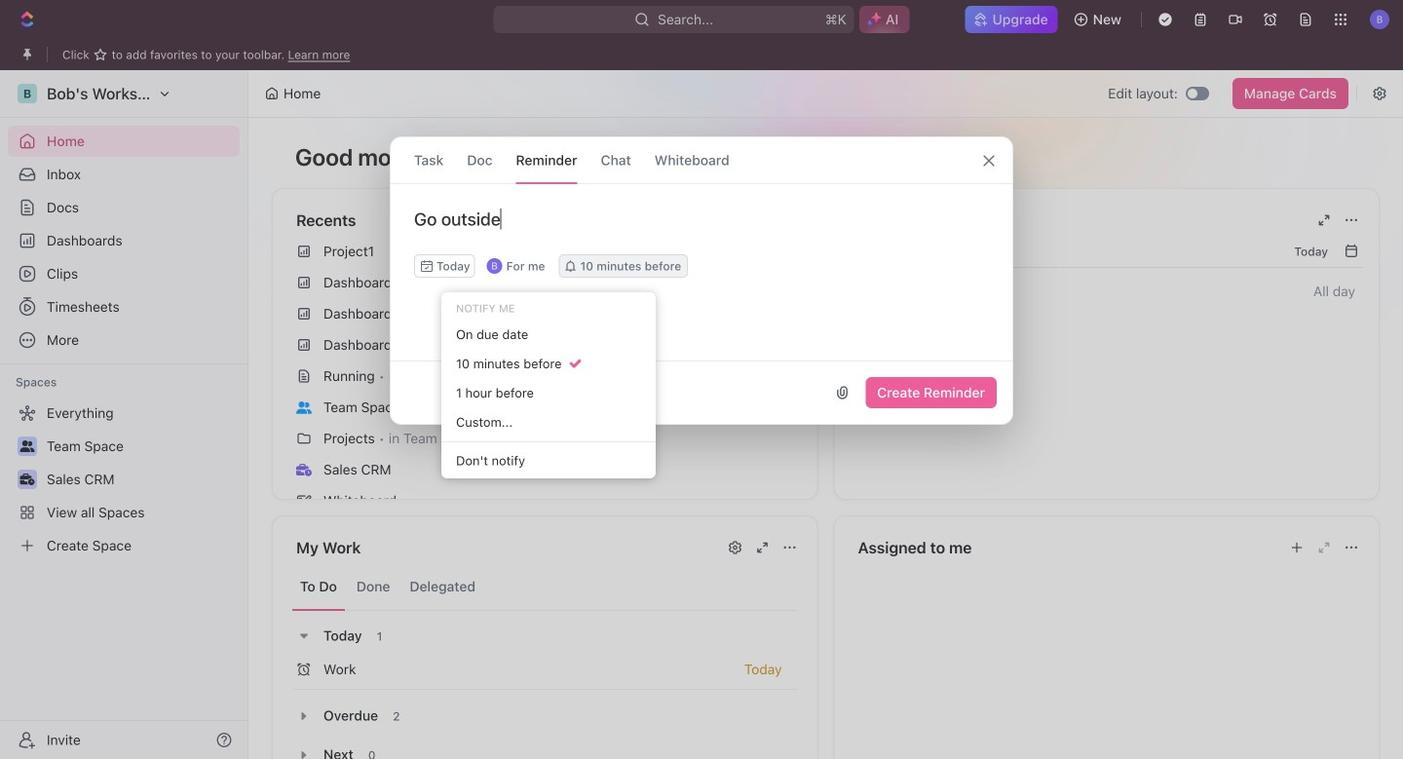 Task type: vqa. For each thing, say whether or not it's contained in the screenshot.
Hide to the bottom
no



Task type: describe. For each thing, give the bounding box(es) containing it.
user group image
[[296, 401, 312, 414]]



Task type: locate. For each thing, give the bounding box(es) containing it.
business time image
[[296, 464, 312, 476]]

tree
[[8, 398, 240, 561]]

tree inside sidebar navigation
[[8, 398, 240, 561]]

sidebar navigation
[[0, 70, 249, 759]]

Reminder na﻿me or type '/' for commands text field
[[391, 208, 1013, 254]]

dialog
[[390, 136, 1014, 425]]

tab list
[[292, 563, 798, 611]]



